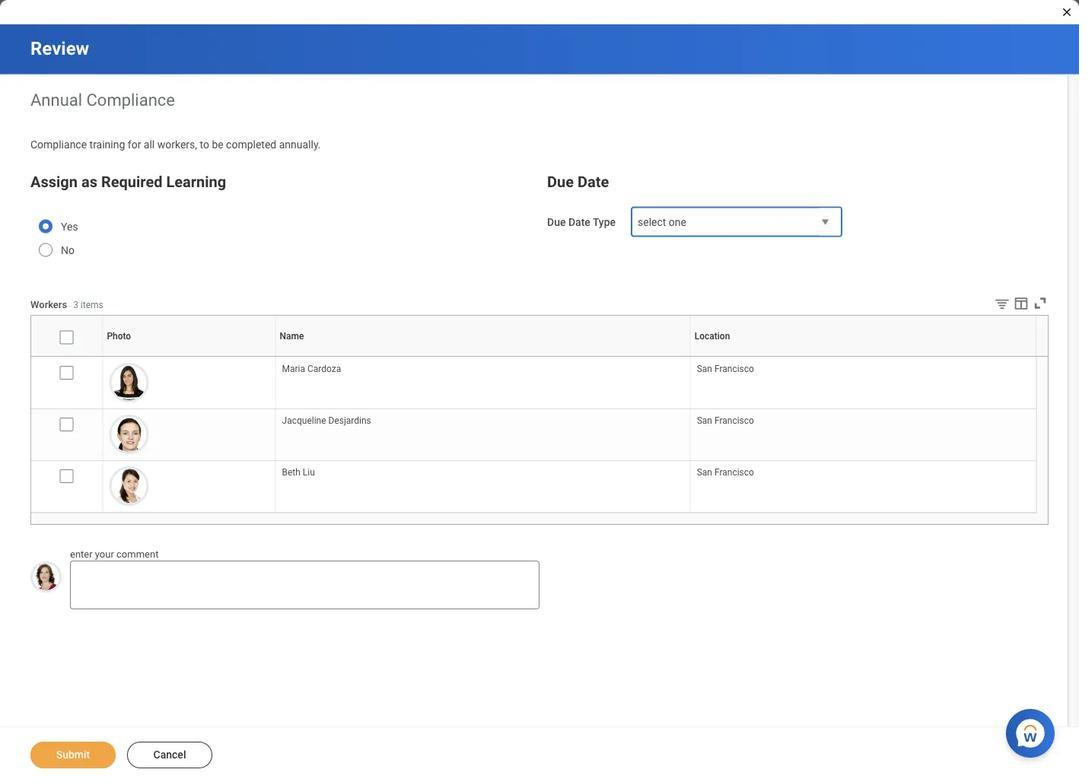 Task type: vqa. For each thing, say whether or not it's contained in the screenshot.
topmost Location
yes



Task type: describe. For each thing, give the bounding box(es) containing it.
annually.
[[279, 139, 321, 151]]

due date group
[[547, 170, 1049, 239]]

san for 1st san francisco element
[[697, 364, 712, 374]]

jacqueline desjardins element
[[282, 412, 371, 426]]

san for 1st san francisco element from the bottom of the review main content
[[697, 467, 712, 478]]

select to filter grid data image
[[994, 296, 1011, 312]]

assign as required learning group
[[30, 170, 532, 277]]

jacqueline desjardins
[[282, 416, 371, 426]]

workers
[[30, 299, 67, 311]]

items
[[81, 300, 103, 311]]

maria cardoza element
[[282, 361, 341, 374]]

1 san francisco element from the top
[[697, 361, 754, 374]]

cancel
[[153, 749, 186, 762]]

learning
[[166, 173, 226, 191]]

name inside row element
[[280, 331, 304, 341]]

employee's photo (jacqueline desjardins) image
[[109, 415, 149, 454]]

san francisco for second san francisco element from the bottom
[[697, 416, 754, 426]]

due date
[[547, 173, 609, 191]]

select one button
[[631, 207, 843, 239]]

beth liu
[[282, 467, 315, 478]]

francisco for 1st san francisco element
[[715, 364, 754, 374]]

completed
[[226, 139, 277, 151]]

photo button
[[188, 356, 191, 357]]

0 vertical spatial compliance
[[86, 90, 175, 110]]

annual compliance
[[30, 90, 175, 110]]

null
[[66, 356, 67, 357]]

location inside row element
[[695, 331, 730, 341]]

maria
[[282, 364, 305, 374]]

review
[[30, 38, 89, 59]]

liu
[[303, 467, 315, 478]]

submit
[[56, 749, 90, 762]]

date for due date type
[[569, 216, 591, 229]]

comment
[[117, 549, 159, 560]]

assign as required learning
[[30, 173, 226, 191]]

beth
[[282, 467, 301, 478]]

1 horizontal spatial name
[[482, 356, 484, 357]]

select
[[638, 216, 666, 229]]

jacqueline
[[282, 416, 326, 426]]

enter your comment
[[70, 549, 159, 560]]

yes
[[61, 221, 78, 233]]

assign
[[30, 173, 78, 191]]

cardoza
[[308, 364, 341, 374]]

close review image
[[1061, 6, 1073, 18]]

francisco for second san francisco element from the bottom
[[715, 416, 754, 426]]

workers,
[[157, 139, 197, 151]]

null column header
[[31, 356, 103, 358]]

workers 3 items
[[30, 299, 103, 311]]

your
[[95, 549, 114, 560]]

location button
[[862, 356, 865, 357]]

due for due date
[[547, 173, 574, 191]]

san francisco for 1st san francisco element
[[697, 364, 754, 374]]

annual
[[30, 90, 82, 110]]

review main content
[[0, 24, 1079, 782]]

submit button
[[30, 742, 116, 769]]



Task type: locate. For each thing, give the bounding box(es) containing it.
san francisco
[[697, 364, 754, 374], [697, 416, 754, 426], [697, 467, 754, 478]]

2 san francisco from the top
[[697, 416, 754, 426]]

no
[[61, 245, 75, 257]]

row element
[[31, 315, 1040, 356]]

san
[[697, 364, 712, 374], [697, 416, 712, 426], [697, 467, 712, 478]]

san francisco element
[[697, 361, 754, 374], [697, 412, 754, 426], [697, 464, 754, 478]]

review dialog
[[0, 0, 1079, 782]]

san francisco for 1st san francisco element from the bottom of the review main content
[[697, 467, 754, 478]]

francisco for 1st san francisco element from the bottom of the review main content
[[715, 467, 754, 478]]

due for due date type
[[547, 216, 566, 229]]

3 san from the top
[[697, 467, 712, 478]]

desjardins
[[328, 416, 371, 426]]

3 san francisco element from the top
[[697, 464, 754, 478]]

0 horizontal spatial name
[[280, 331, 304, 341]]

name
[[280, 331, 304, 341], [482, 356, 484, 357]]

maria cardoza
[[282, 364, 341, 374]]

name down row element
[[482, 356, 484, 357]]

due
[[547, 173, 574, 191], [547, 216, 566, 229]]

compliance up assign
[[30, 139, 87, 151]]

employee's photo (logan mcneil) image
[[30, 562, 62, 593]]

0 vertical spatial francisco
[[715, 364, 754, 374]]

assign as required learning button
[[30, 173, 226, 191]]

due date button
[[547, 173, 609, 191]]

0 vertical spatial photo
[[107, 331, 131, 341]]

date for due date
[[578, 173, 609, 191]]

0 vertical spatial location
[[695, 331, 730, 341]]

photo inside row element
[[107, 331, 131, 341]]

fullscreen image
[[1032, 295, 1049, 312]]

1 vertical spatial san francisco
[[697, 416, 754, 426]]

1 vertical spatial san francisco element
[[697, 412, 754, 426]]

employee's photo (beth liu) image
[[109, 467, 149, 506]]

be
[[212, 139, 224, 151]]

1 vertical spatial francisco
[[715, 416, 754, 426]]

2 due from the top
[[547, 216, 566, 229]]

2 vertical spatial san
[[697, 467, 712, 478]]

3 san francisco from the top
[[697, 467, 754, 478]]

employee's photo (maria cardoza) image
[[109, 363, 149, 403]]

all
[[144, 139, 155, 151]]

compliance up the for
[[86, 90, 175, 110]]

1 horizontal spatial photo
[[188, 356, 190, 357]]

2 vertical spatial francisco
[[715, 467, 754, 478]]

compliance
[[86, 90, 175, 110], [30, 139, 87, 151]]

enter your comment text field
[[70, 561, 540, 610]]

null photo name location
[[66, 356, 865, 357]]

for
[[128, 139, 141, 151]]

compliance training for all workers, to be completed annually.
[[30, 139, 321, 151]]

toolbar
[[983, 295, 1049, 315]]

date
[[578, 173, 609, 191], [569, 216, 591, 229]]

cancel button
[[127, 742, 212, 769]]

beth liu element
[[282, 464, 315, 478]]

toolbar inside review main content
[[983, 295, 1049, 315]]

2 san from the top
[[697, 416, 712, 426]]

1 francisco from the top
[[715, 364, 754, 374]]

1 vertical spatial name
[[482, 356, 484, 357]]

0 vertical spatial san
[[697, 364, 712, 374]]

to
[[200, 139, 209, 151]]

1 horizontal spatial location
[[862, 356, 865, 357]]

1 vertical spatial location
[[862, 356, 865, 357]]

1 vertical spatial compliance
[[30, 139, 87, 151]]

2 vertical spatial san francisco element
[[697, 464, 754, 478]]

1 san from the top
[[697, 364, 712, 374]]

1 vertical spatial date
[[569, 216, 591, 229]]

san for second san francisco element from the bottom
[[697, 416, 712, 426]]

photo
[[107, 331, 131, 341], [188, 356, 190, 357]]

enter
[[70, 549, 93, 560]]

training
[[89, 139, 125, 151]]

click to view/edit grid preferences image
[[1013, 295, 1030, 312]]

1 due from the top
[[547, 173, 574, 191]]

0 vertical spatial name
[[280, 331, 304, 341]]

0 vertical spatial san francisco
[[697, 364, 754, 374]]

workday assistant region
[[1006, 703, 1061, 758]]

1 vertical spatial due
[[547, 216, 566, 229]]

3
[[73, 300, 78, 311]]

name button
[[482, 356, 484, 357]]

3 francisco from the top
[[715, 467, 754, 478]]

one
[[669, 216, 687, 229]]

0 vertical spatial due
[[547, 173, 574, 191]]

due date type
[[547, 216, 616, 229]]

francisco
[[715, 364, 754, 374], [715, 416, 754, 426], [715, 467, 754, 478]]

date left type
[[569, 216, 591, 229]]

due up due date type
[[547, 173, 574, 191]]

name up maria
[[280, 331, 304, 341]]

due down the due date button
[[547, 216, 566, 229]]

1 vertical spatial photo
[[188, 356, 190, 357]]

0 vertical spatial san francisco element
[[697, 361, 754, 374]]

type
[[593, 216, 616, 229]]

date up type
[[578, 173, 609, 191]]

location
[[695, 331, 730, 341], [862, 356, 865, 357]]

2 francisco from the top
[[715, 416, 754, 426]]

2 vertical spatial san francisco
[[697, 467, 754, 478]]

select one
[[638, 216, 687, 229]]

required
[[101, 173, 162, 191]]

2 san francisco element from the top
[[697, 412, 754, 426]]

1 san francisco from the top
[[697, 364, 754, 374]]

0 horizontal spatial location
[[695, 331, 730, 341]]

1 vertical spatial san
[[697, 416, 712, 426]]

0 horizontal spatial photo
[[107, 331, 131, 341]]

as
[[81, 173, 97, 191]]

0 vertical spatial date
[[578, 173, 609, 191]]



